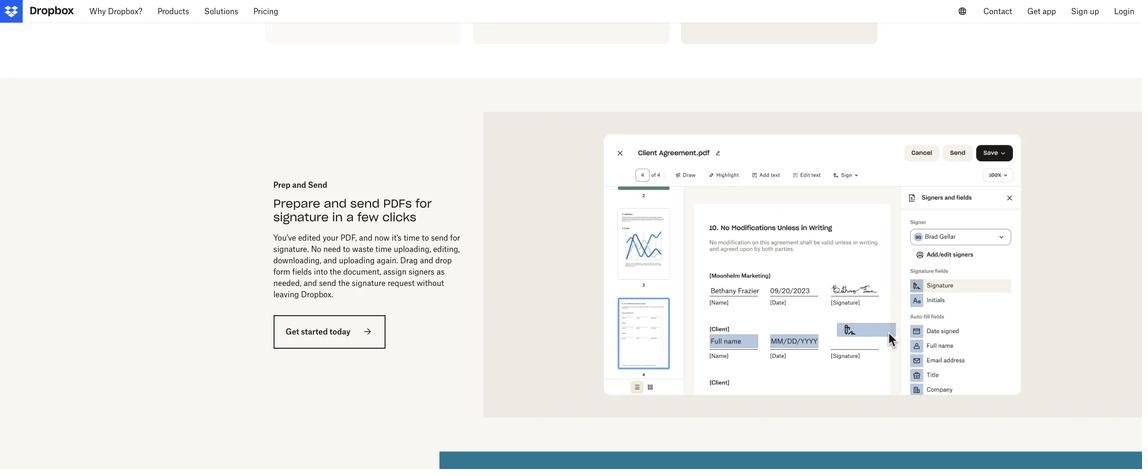 Task type: vqa. For each thing, say whether or not it's contained in the screenshot.
bottommost the for
yes



Task type: describe. For each thing, give the bounding box(es) containing it.
leaving
[[273, 290, 299, 299]]

1 horizontal spatial time
[[404, 233, 420, 243]]

prepare and send pdfs for signature in a few clicks
[[273, 197, 432, 225]]

your
[[323, 233, 338, 243]]

contact button
[[976, 0, 1020, 23]]

pricing
[[253, 7, 278, 16]]

sign up
[[1071, 7, 1099, 16]]

fields
[[292, 267, 312, 277]]

send inside prepare and send pdfs for signature in a few clicks
[[350, 197, 380, 211]]

sign
[[1071, 7, 1088, 16]]

started
[[301, 327, 328, 337]]

up
[[1090, 7, 1099, 16]]

0 vertical spatial to
[[422, 233, 429, 243]]

drop
[[435, 256, 452, 265]]

it's
[[392, 233, 402, 243]]

drag
[[400, 256, 418, 265]]

login
[[1114, 7, 1134, 16]]

document,
[[343, 267, 381, 277]]

dropbox?
[[108, 7, 142, 16]]

and up waste
[[359, 233, 372, 243]]

products button
[[150, 0, 197, 23]]

and down need
[[323, 256, 337, 265]]

need
[[323, 245, 341, 254]]

assign
[[383, 267, 407, 277]]

prep and send
[[273, 180, 327, 190]]

login link
[[1107, 0, 1142, 23]]

0 horizontal spatial to
[[343, 245, 350, 254]]

you've edited your pdf, and now it's time to send for signature. no need to waste time uploading, editing, downloading, and uploading again. drag and drop form fields into the document, assign signers as needed, and send the signature request without leaving dropbox.
[[273, 233, 460, 299]]

sign up link
[[1064, 0, 1107, 23]]

dropbox.
[[301, 290, 333, 299]]

previewing a file that has been edited to add in signature sections. image
[[506, 135, 1119, 395]]

pdfs
[[383, 197, 412, 211]]

prepare
[[273, 197, 320, 211]]

few
[[357, 210, 379, 225]]

get for get app
[[1027, 7, 1040, 16]]

why dropbox? button
[[82, 0, 150, 23]]

send
[[308, 180, 327, 190]]

and right prep
[[292, 180, 306, 190]]

0 horizontal spatial send
[[319, 279, 336, 288]]

products
[[158, 7, 189, 16]]



Task type: locate. For each thing, give the bounding box(es) containing it.
solutions
[[204, 7, 238, 16]]

contact
[[983, 7, 1012, 16]]

time down now
[[375, 245, 392, 254]]

and up dropbox. on the left bottom of the page
[[304, 279, 317, 288]]

time up uploading,
[[404, 233, 420, 243]]

and up signers
[[420, 256, 433, 265]]

1 vertical spatial the
[[338, 279, 350, 288]]

for up editing,
[[450, 233, 460, 243]]

form
[[273, 267, 290, 277]]

uploading
[[339, 256, 375, 265]]

in
[[332, 210, 343, 225]]

and inside prepare and send pdfs for signature in a few clicks
[[324, 197, 347, 211]]

1 vertical spatial get
[[286, 327, 299, 337]]

pdf,
[[341, 233, 357, 243]]

0 vertical spatial get
[[1027, 7, 1040, 16]]

signature inside you've edited your pdf, and now it's time to send for signature. no need to waste time uploading, editing, downloading, and uploading again. drag and drop form fields into the document, assign signers as needed, and send the signature request without leaving dropbox.
[[352, 279, 386, 288]]

2 vertical spatial send
[[319, 279, 336, 288]]

get started today
[[286, 327, 350, 337]]

signature up edited
[[273, 210, 329, 225]]

downloading,
[[273, 256, 321, 265]]

1 horizontal spatial to
[[422, 233, 429, 243]]

send down into
[[319, 279, 336, 288]]

get left started
[[286, 327, 299, 337]]

today
[[330, 327, 350, 337]]

1 horizontal spatial signature
[[352, 279, 386, 288]]

waste
[[352, 245, 373, 254]]

0 vertical spatial send
[[350, 197, 380, 211]]

signature
[[273, 210, 329, 225], [352, 279, 386, 288]]

for inside prepare and send pdfs for signature in a few clicks
[[415, 197, 432, 211]]

to down the pdf,
[[343, 245, 350, 254]]

1 vertical spatial send
[[431, 233, 448, 243]]

the right into
[[330, 267, 341, 277]]

again.
[[377, 256, 398, 265]]

get app button
[[1020, 0, 1064, 23]]

signers
[[409, 267, 435, 277]]

get app
[[1027, 7, 1056, 16]]

why dropbox?
[[89, 7, 142, 16]]

2 horizontal spatial send
[[431, 233, 448, 243]]

the
[[330, 267, 341, 277], [338, 279, 350, 288]]

get left app
[[1027, 7, 1040, 16]]

and
[[292, 180, 306, 190], [324, 197, 347, 211], [359, 233, 372, 243], [323, 256, 337, 265], [420, 256, 433, 265], [304, 279, 317, 288]]

0 vertical spatial time
[[404, 233, 420, 243]]

1 horizontal spatial send
[[350, 197, 380, 211]]

app
[[1043, 7, 1056, 16]]

without
[[417, 279, 444, 288]]

for
[[415, 197, 432, 211], [450, 233, 460, 243]]

signature down document,
[[352, 279, 386, 288]]

now
[[374, 233, 390, 243]]

0 horizontal spatial get
[[286, 327, 299, 337]]

get inside get app popup button
[[1027, 7, 1040, 16]]

1 vertical spatial to
[[343, 245, 350, 254]]

and down send
[[324, 197, 347, 211]]

0 vertical spatial the
[[330, 267, 341, 277]]

0 horizontal spatial for
[[415, 197, 432, 211]]

to
[[422, 233, 429, 243], [343, 245, 350, 254]]

editing,
[[433, 245, 460, 254]]

why
[[89, 7, 106, 16]]

uploading,
[[394, 245, 431, 254]]

a
[[346, 210, 354, 225]]

0 horizontal spatial time
[[375, 245, 392, 254]]

clicks
[[382, 210, 416, 225]]

edited
[[298, 233, 321, 243]]

you've
[[273, 233, 296, 243]]

1 vertical spatial for
[[450, 233, 460, 243]]

0 vertical spatial for
[[415, 197, 432, 211]]

signature inside prepare and send pdfs for signature in a few clicks
[[273, 210, 329, 225]]

the down document,
[[338, 279, 350, 288]]

get
[[1027, 7, 1040, 16], [286, 327, 299, 337]]

request
[[388, 279, 415, 288]]

send
[[350, 197, 380, 211], [431, 233, 448, 243], [319, 279, 336, 288]]

pricing link
[[246, 0, 286, 23]]

for right pdfs
[[415, 197, 432, 211]]

for inside you've edited your pdf, and now it's time to send for signature. no need to waste time uploading, editing, downloading, and uploading again. drag and drop form fields into the document, assign signers as needed, and send the signature request without leaving dropbox.
[[450, 233, 460, 243]]

prep
[[273, 180, 290, 190]]

time
[[404, 233, 420, 243], [375, 245, 392, 254]]

0 horizontal spatial signature
[[273, 210, 329, 225]]

no
[[311, 245, 321, 254]]

get inside the get started today link
[[286, 327, 299, 337]]

solutions button
[[197, 0, 246, 23]]

send right in
[[350, 197, 380, 211]]

0 vertical spatial signature
[[273, 210, 329, 225]]

1 vertical spatial time
[[375, 245, 392, 254]]

needed,
[[273, 279, 302, 288]]

get for get started today
[[286, 327, 299, 337]]

1 horizontal spatial get
[[1027, 7, 1040, 16]]

get started today link
[[273, 315, 385, 349]]

1 horizontal spatial for
[[450, 233, 460, 243]]

to up uploading,
[[422, 233, 429, 243]]

into
[[314, 267, 328, 277]]

as
[[437, 267, 445, 277]]

send up editing,
[[431, 233, 448, 243]]

signature.
[[273, 245, 309, 254]]

1 vertical spatial signature
[[352, 279, 386, 288]]



